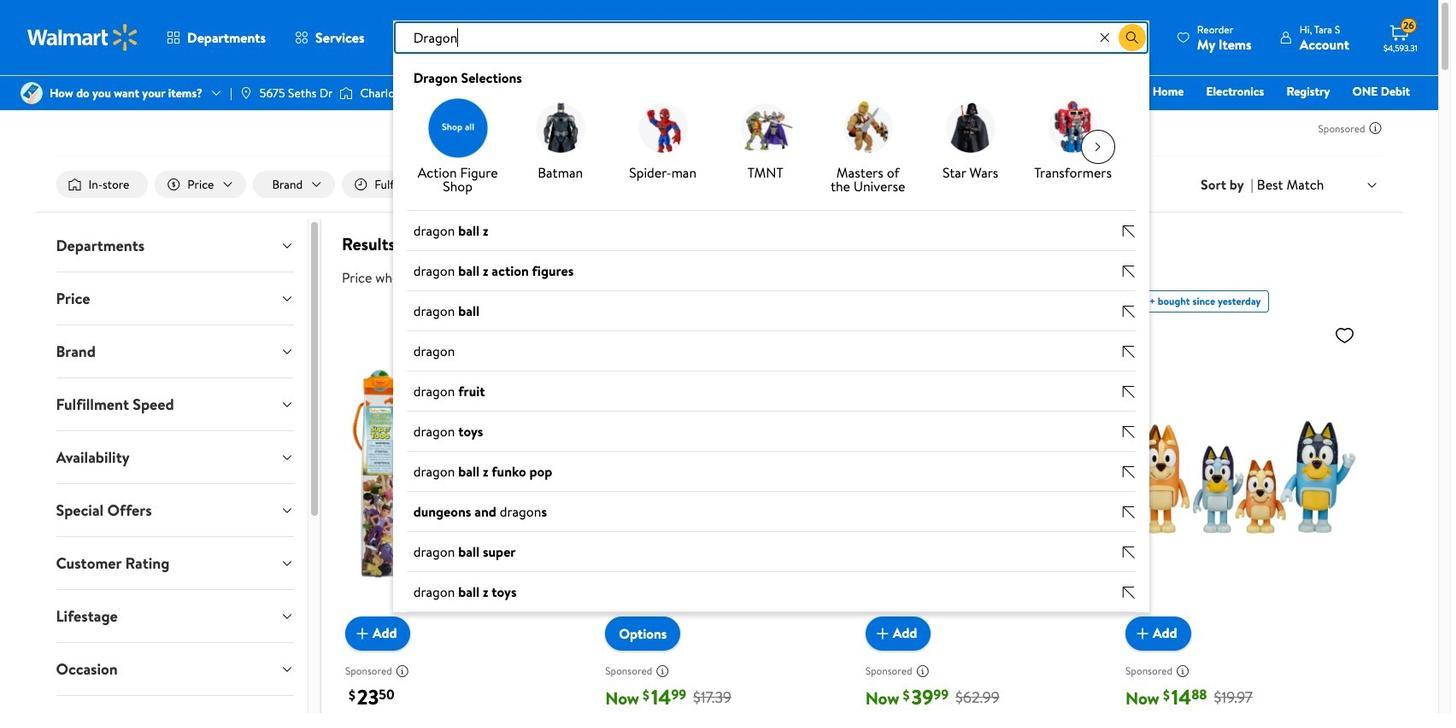Task type: locate. For each thing, give the bounding box(es) containing it.
update query to dragon fruit image
[[1122, 385, 1136, 399]]

1 horizontal spatial add to cart image
[[873, 624, 893, 644]]

2 horizontal spatial add to cart image
[[1133, 624, 1153, 644]]

ad disclaimer and feedback image
[[1369, 121, 1383, 135], [396, 665, 409, 678], [1176, 665, 1190, 678]]

0 horizontal spatial ad disclaimer and feedback image
[[656, 665, 670, 678]]

bluey & family 4 pack of 2.5-3" figures, including bluey, bingo, mum & dad image
[[1126, 318, 1362, 637]]

sort and filter section element
[[35, 157, 1403, 212]]

update query to dragon toys image
[[1122, 426, 1136, 439]]

1 horizontal spatial ad disclaimer and feedback image
[[1176, 665, 1190, 678]]

update query to dungeons and dragons image
[[1122, 506, 1136, 520]]

 image
[[21, 82, 43, 104], [340, 85, 353, 102], [239, 86, 253, 100]]

Walmart Site-Wide search field
[[393, 21, 1150, 613]]

group
[[393, 211, 1150, 613]]

6 tab from the top
[[42, 485, 308, 537]]

3 tab from the top
[[42, 326, 308, 378]]

add to cart image
[[352, 624, 373, 644], [873, 624, 893, 644], [1133, 624, 1153, 644]]

list box
[[393, 55, 1150, 613]]

next slide for horizontal chip scroller list image
[[1081, 130, 1115, 164]]

8 tab from the top
[[42, 591, 308, 643]]

ad disclaimer and feedback image for safari ltd super toobs friendly fairies quality construction from phthalate, lead and bpa free materials for ages 3 and up image
[[396, 665, 409, 678]]

add to favorites list, joystone brown pirate boat toys for kids, toy ship for pirate playhouse, creative building toys, great birthday gift for boys & girls ages 3+ image
[[1075, 325, 1095, 346]]

Search search field
[[393, 21, 1150, 55]]

0 horizontal spatial add to cart image
[[352, 624, 373, 644]]

5 tab from the top
[[42, 432, 308, 484]]

1 add to cart image from the left
[[352, 624, 373, 644]]

update query to dragon ball super image
[[1122, 546, 1136, 560]]

1 horizontal spatial ad disclaimer and feedback image
[[916, 665, 930, 678]]

2 horizontal spatial  image
[[340, 85, 353, 102]]

2 ad disclaimer and feedback image from the left
[[916, 665, 930, 678]]

0 horizontal spatial ad disclaimer and feedback image
[[396, 665, 409, 678]]

1 ad disclaimer and feedback image from the left
[[656, 665, 670, 678]]

3 add to cart image from the left
[[1133, 624, 1153, 644]]

search icon image
[[1126, 31, 1139, 44]]

update query to dragon ball z toys image
[[1122, 586, 1136, 600]]

ad disclaimer and feedback image for the 'pinkfong baby shark newborn baby boys cosplay t-shirt and shorts outfit set newborn to little kid' image
[[656, 665, 670, 678]]

2 add to cart image from the left
[[873, 624, 893, 644]]

tab
[[42, 220, 308, 272], [42, 273, 308, 325], [42, 326, 308, 378], [42, 379, 308, 431], [42, 432, 308, 484], [42, 485, 308, 537], [42, 538, 308, 590], [42, 591, 308, 643], [42, 644, 308, 696]]

ad disclaimer and feedback image
[[656, 665, 670, 678], [916, 665, 930, 678]]

update query to dragon ball z action figures image
[[1122, 265, 1136, 279]]



Task type: vqa. For each thing, say whether or not it's contained in the screenshot.
add to favorites list, joystone brown pirate boat toys for kids, toy ship for pirate playhouse, creative building toys, great birthday gift for boys & girls ages 3+ icon at the top right
yes



Task type: describe. For each thing, give the bounding box(es) containing it.
ad disclaimer and feedback image for bluey & family 4 pack of 2.5-3" figures, including bluey, bingo, mum & dad image
[[1176, 665, 1190, 678]]

update query to dragon ball image
[[1122, 305, 1136, 319]]

4 tab from the top
[[42, 379, 308, 431]]

walmart image
[[27, 24, 138, 51]]

9 tab from the top
[[42, 644, 308, 696]]

add to cart image for joystone brown pirate boat toys for kids, toy ship for pirate playhouse, creative building toys, great birthday gift for boys & girls ages 3+ image
[[873, 624, 893, 644]]

sort by best match image
[[1366, 178, 1379, 192]]

1 horizontal spatial  image
[[239, 86, 253, 100]]

add to favorites list, safari ltd super toobs friendly fairies quality construction from phthalate, lead and bpa free materials for ages 3 and up image
[[554, 325, 575, 346]]

0 horizontal spatial  image
[[21, 82, 43, 104]]

7 tab from the top
[[42, 538, 308, 590]]

legal information image
[[517, 271, 531, 285]]

2 horizontal spatial ad disclaimer and feedback image
[[1369, 121, 1383, 135]]

clear search field text image
[[1098, 30, 1112, 44]]

safari ltd super toobs friendly fairies quality construction from phthalate, lead and bpa free materials for ages 3 and up image
[[345, 318, 582, 637]]

update query to dragon ball z funko pop image
[[1122, 466, 1136, 479]]

add to cart image for safari ltd super toobs friendly fairies quality construction from phthalate, lead and bpa free materials for ages 3 and up image
[[352, 624, 373, 644]]

joystone brown pirate boat toys for kids, toy ship for pirate playhouse, creative building toys, great birthday gift for boys & girls ages 3+ image
[[866, 318, 1102, 637]]

ad disclaimer and feedback image for joystone brown pirate boat toys for kids, toy ship for pirate playhouse, creative building toys, great birthday gift for boys & girls ages 3+ image
[[916, 665, 930, 678]]

2 tab from the top
[[42, 273, 308, 325]]

add to favorites list, pinkfong baby shark newborn baby boys cosplay t-shirt and shorts outfit set newborn to little kid image
[[814, 325, 835, 346]]

1 tab from the top
[[42, 220, 308, 272]]

update query to dragon image
[[1122, 345, 1136, 359]]

add to favorites list, bluey & family 4 pack of 2.5-3" figures, including bluey, bingo, mum & dad image
[[1335, 325, 1355, 346]]

add to cart image for bluey & family 4 pack of 2.5-3" figures, including bluey, bingo, mum & dad image
[[1133, 624, 1153, 644]]

update query to dragon ball z image
[[1122, 225, 1136, 238]]

pinkfong baby shark newborn baby boys cosplay t-shirt and shorts outfit set newborn to little kid image
[[605, 318, 842, 637]]



